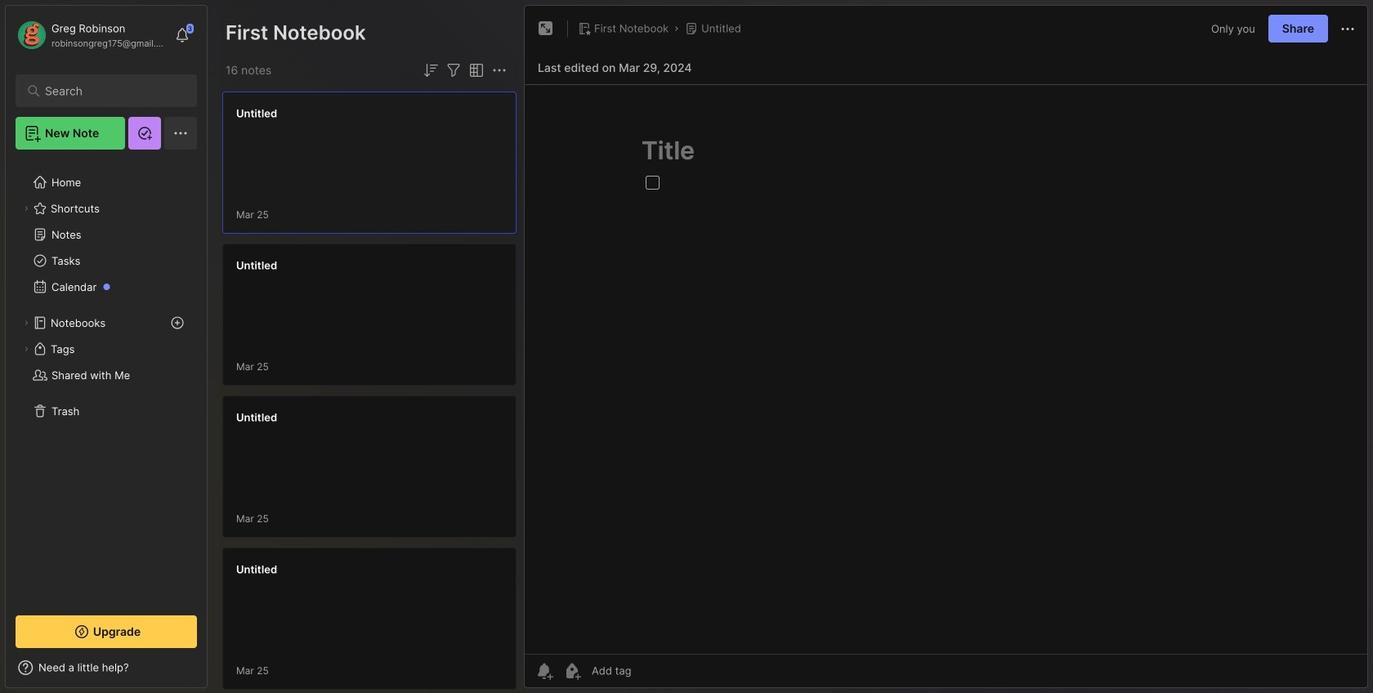 Task type: locate. For each thing, give the bounding box(es) containing it.
add filters image
[[444, 61, 464, 80]]

0 horizontal spatial more actions field
[[490, 61, 509, 80]]

Note Editor text field
[[525, 84, 1368, 654]]

0 vertical spatial more actions field
[[1339, 18, 1358, 39]]

1 horizontal spatial more actions field
[[1339, 18, 1358, 39]]

Account field
[[16, 19, 167, 52]]

More actions field
[[1339, 18, 1358, 39], [490, 61, 509, 80]]

more actions image
[[490, 61, 509, 80]]

click to collapse image
[[206, 663, 219, 683]]

Sort options field
[[421, 61, 441, 80]]

main element
[[0, 0, 213, 693]]

more actions image
[[1339, 19, 1358, 39]]

expand notebooks image
[[21, 318, 31, 328]]

note window element
[[524, 5, 1369, 693]]

Add tag field
[[590, 664, 713, 678]]

tree
[[6, 159, 207, 601]]

add a reminder image
[[535, 661, 554, 681]]

View options field
[[464, 61, 487, 80]]

None search field
[[45, 81, 175, 101]]



Task type: vqa. For each thing, say whether or not it's contained in the screenshot.
bottom More actions field
yes



Task type: describe. For each thing, give the bounding box(es) containing it.
WHAT'S NEW field
[[6, 655, 207, 681]]

1 vertical spatial more actions field
[[490, 61, 509, 80]]

more actions field inside note window element
[[1339, 18, 1358, 39]]

tree inside "main" element
[[6, 159, 207, 601]]

add tag image
[[563, 661, 582, 681]]

expand tags image
[[21, 344, 31, 354]]

Add filters field
[[444, 61, 464, 80]]

none search field inside "main" element
[[45, 81, 175, 101]]

Search text field
[[45, 83, 175, 99]]

expand note image
[[536, 19, 556, 38]]



